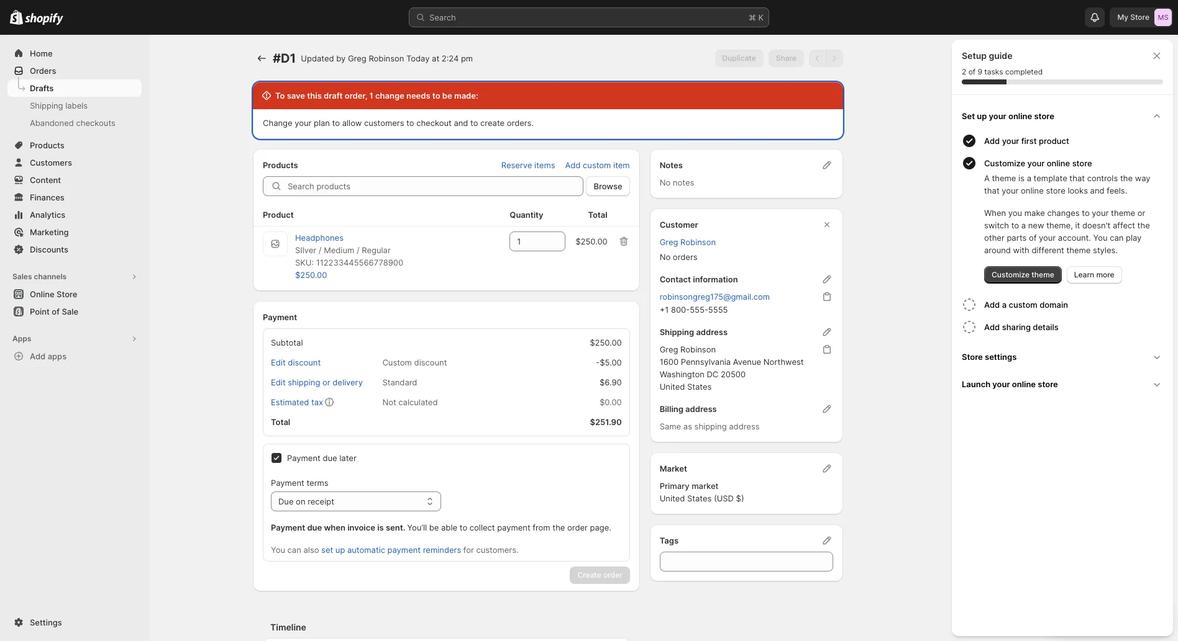 Task type: locate. For each thing, give the bounding box(es) containing it.
1 horizontal spatial /
[[357, 245, 359, 255]]

$250.00 down sku: at top left
[[295, 270, 327, 280]]

customers.
[[476, 546, 519, 555]]

2 vertical spatial store
[[962, 352, 983, 362]]

greg inside #d1 updated by greg robinson today at 2:24 pm
[[348, 53, 366, 63]]

to down you
[[1011, 221, 1019, 231]]

online down template
[[1021, 186, 1044, 196]]

add right 'mark add sharing details as done' image
[[984, 322, 1000, 332]]

new
[[1028, 221, 1044, 231]]

headphones
[[295, 233, 344, 243]]

orders
[[30, 66, 56, 76]]

address for shipping address
[[696, 327, 728, 337]]

store inside setup guide dialog
[[962, 352, 983, 362]]

0 horizontal spatial store
[[57, 290, 77, 299]]

0 vertical spatial you
[[1093, 233, 1108, 243]]

is left sent.
[[377, 523, 384, 533]]

a left new
[[1021, 221, 1026, 231]]

states down dc
[[687, 382, 712, 392]]

5555
[[708, 305, 728, 315]]

on
[[296, 497, 305, 507]]

1 horizontal spatial up
[[977, 111, 987, 121]]

payment down sent.
[[387, 546, 421, 555]]

the inside a theme is a template that controls the way that your online store looks and feels.
[[1120, 173, 1133, 183]]

greg inside greg robinson 1600 pennsylvania avenue northwest washington dc 20500 united states
[[660, 345, 678, 355]]

payment up payment terms
[[287, 454, 320, 464]]

1 vertical spatial address
[[685, 404, 717, 414]]

from
[[533, 523, 550, 533]]

0 vertical spatial the
[[1120, 173, 1133, 183]]

is inside a theme is a template that controls the way that your online store looks and feels.
[[1018, 173, 1025, 183]]

my store image
[[1154, 9, 1172, 26]]

1 / from the left
[[319, 245, 322, 255]]

can down affect
[[1110, 233, 1124, 243]]

products up customers
[[30, 140, 65, 150]]

that up looks
[[1070, 173, 1085, 183]]

robinson for greg robinson 1600 pennsylvania avenue northwest washington dc 20500 united states
[[680, 345, 716, 355]]

2 united from the top
[[660, 494, 685, 504]]

your right the set
[[989, 111, 1006, 121]]

add right items
[[565, 160, 581, 170]]

2 vertical spatial address
[[729, 422, 760, 432]]

of inside button
[[52, 307, 60, 317]]

0 vertical spatial and
[[454, 118, 468, 128]]

of for sale
[[52, 307, 60, 317]]

or inside the when you make changes to your theme or switch to a new theme, it doesn't affect the other parts of your account. you can play around with different theme styles.
[[1137, 208, 1145, 218]]

1 vertical spatial or
[[322, 378, 330, 388]]

due left when
[[307, 523, 322, 533]]

add apps button
[[7, 348, 142, 365]]

0 horizontal spatial /
[[319, 245, 322, 255]]

2 states from the top
[[687, 494, 712, 504]]

a up sharing
[[1002, 300, 1007, 310]]

1 horizontal spatial store
[[962, 352, 983, 362]]

not
[[382, 398, 396, 408]]

apps button
[[7, 331, 142, 348]]

store down template
[[1046, 186, 1065, 196]]

0 vertical spatial edit
[[271, 358, 286, 368]]

edit shipping or delivery
[[271, 378, 363, 388]]

standard
[[382, 378, 417, 388]]

customize inside button
[[984, 158, 1025, 168]]

customize your online store button
[[984, 152, 1168, 172]]

1 vertical spatial that
[[984, 186, 999, 196]]

1 horizontal spatial custom
[[1009, 300, 1037, 310]]

edit up estimated
[[271, 378, 286, 388]]

drafts
[[30, 83, 54, 93]]

20500
[[721, 370, 746, 380]]

theme
[[992, 173, 1016, 183], [1111, 208, 1135, 218], [1066, 245, 1091, 255], [1032, 270, 1054, 280]]

custom up 'add sharing details'
[[1009, 300, 1037, 310]]

sales channels button
[[7, 268, 142, 286]]

1 vertical spatial no
[[660, 252, 671, 262]]

your inside launch your online store button
[[992, 380, 1010, 390]]

draft
[[324, 91, 343, 101]]

mark add sharing details as done image
[[962, 320, 977, 335]]

(usd
[[714, 494, 734, 504]]

a inside the when you make changes to your theme or switch to a new theme, it doesn't affect the other parts of your account. you can play around with different theme styles.
[[1021, 221, 1026, 231]]

1 vertical spatial states
[[687, 494, 712, 504]]

the up play
[[1137, 221, 1150, 231]]

duplicate
[[722, 53, 756, 63]]

store up product
[[1034, 111, 1054, 121]]

theme right a
[[992, 173, 1016, 183]]

0 horizontal spatial you
[[271, 546, 285, 555]]

1 vertical spatial shipping
[[694, 422, 727, 432]]

robinson up orders
[[680, 237, 716, 247]]

order,
[[345, 91, 367, 101]]

1 vertical spatial and
[[1090, 186, 1104, 196]]

add inside 'button'
[[565, 160, 581, 170]]

be left 'made:'
[[442, 91, 452, 101]]

edit shipping or delivery button
[[263, 374, 370, 391]]

online inside a theme is a template that controls the way that your online store looks and feels.
[[1021, 186, 1044, 196]]

0 horizontal spatial is
[[377, 523, 384, 533]]

0 vertical spatial payment
[[497, 523, 530, 533]]

details
[[1033, 322, 1059, 332]]

create
[[480, 118, 505, 128]]

online inside customize your online store button
[[1047, 158, 1070, 168]]

united inside greg robinson 1600 pennsylvania avenue northwest washington dc 20500 united states
[[660, 382, 685, 392]]

1 no from the top
[[660, 178, 671, 188]]

a inside a theme is a template that controls the way that your online store looks and feels.
[[1027, 173, 1031, 183]]

1 discount from the left
[[288, 358, 321, 368]]

0 vertical spatial or
[[1137, 208, 1145, 218]]

0 horizontal spatial be
[[429, 523, 439, 533]]

shipping up 'estimated tax' dropdown button
[[288, 378, 320, 388]]

due on receipt
[[278, 497, 334, 507]]

point of sale link
[[7, 303, 142, 321]]

states inside primary market united states (usd $)
[[687, 494, 712, 504]]

that down a
[[984, 186, 999, 196]]

0 vertical spatial custom
[[583, 160, 611, 170]]

address down 20500
[[729, 422, 760, 432]]

⌘ k
[[749, 12, 764, 22]]

1 horizontal spatial you
[[1093, 233, 1108, 243]]

1 vertical spatial robinson
[[680, 237, 716, 247]]

greg down customer
[[660, 237, 678, 247]]

2 vertical spatial greg
[[660, 345, 678, 355]]

shipping
[[288, 378, 320, 388], [694, 422, 727, 432]]

set up automatic payment reminders link
[[321, 546, 461, 555]]

store up sale
[[57, 290, 77, 299]]

looks
[[1068, 186, 1088, 196]]

robinsongreg175@gmail.com button
[[652, 288, 777, 306]]

add
[[984, 136, 1000, 146], [565, 160, 581, 170], [984, 300, 1000, 310], [984, 322, 1000, 332], [30, 352, 46, 362]]

greg inside greg robinson no orders
[[660, 237, 678, 247]]

0 horizontal spatial or
[[322, 378, 330, 388]]

or left delivery
[[322, 378, 330, 388]]

payment for payment due later
[[287, 454, 320, 464]]

no left orders
[[660, 252, 671, 262]]

0 vertical spatial of
[[968, 67, 976, 76]]

notes
[[660, 160, 683, 170]]

store for online store
[[57, 290, 77, 299]]

shipping right as
[[694, 422, 727, 432]]

1 horizontal spatial a
[[1021, 221, 1026, 231]]

2 horizontal spatial store
[[1130, 12, 1149, 22]]

primary
[[660, 482, 689, 491]]

customize your online store element
[[959, 172, 1168, 284]]

1 vertical spatial custom
[[1009, 300, 1037, 310]]

next image
[[828, 52, 841, 65]]

$250.00 down browse
[[576, 237, 607, 247]]

you left also
[[271, 546, 285, 555]]

products link
[[7, 137, 142, 154]]

2 horizontal spatial a
[[1027, 173, 1031, 183]]

1 vertical spatial customize
[[992, 270, 1030, 280]]

robinson up pennsylvania
[[680, 345, 716, 355]]

1 horizontal spatial is
[[1018, 173, 1025, 183]]

robinson left today
[[369, 53, 404, 63]]

a down customize your online store
[[1027, 173, 1031, 183]]

-
[[596, 358, 600, 368]]

1 vertical spatial shipping
[[660, 327, 694, 337]]

1
[[369, 91, 373, 101]]

address down 5555
[[696, 327, 728, 337]]

store down store settings button
[[1038, 380, 1058, 390]]

0 vertical spatial due
[[323, 454, 337, 464]]

1 horizontal spatial discount
[[414, 358, 447, 368]]

payment
[[263, 313, 297, 322], [287, 454, 320, 464], [271, 478, 304, 488], [271, 523, 305, 533]]

0 horizontal spatial of
[[52, 307, 60, 317]]

add left 'apps'
[[30, 352, 46, 362]]

greg for greg robinson no orders
[[660, 237, 678, 247]]

doesn't
[[1082, 221, 1111, 231]]

add sharing details button
[[984, 316, 1168, 339]]

online up add your first product
[[1008, 111, 1032, 121]]

with
[[1013, 245, 1029, 255]]

greg right by
[[348, 53, 366, 63]]

customize for customize theme
[[992, 270, 1030, 280]]

1 vertical spatial the
[[1137, 221, 1150, 231]]

1 horizontal spatial payment
[[497, 523, 530, 533]]

dc
[[707, 370, 718, 380]]

0 horizontal spatial products
[[30, 140, 65, 150]]

2 vertical spatial robinson
[[680, 345, 716, 355]]

shipping down drafts
[[30, 101, 63, 111]]

and down controls
[[1090, 186, 1104, 196]]

1 vertical spatial up
[[335, 546, 345, 555]]

0 horizontal spatial total
[[271, 418, 290, 427]]

your up template
[[1027, 158, 1045, 168]]

states down the market
[[687, 494, 712, 504]]

add right mark add a custom domain as done image
[[984, 300, 1000, 310]]

switch
[[984, 221, 1009, 231]]

contact
[[660, 275, 691, 285]]

and right checkout
[[454, 118, 468, 128]]

point
[[30, 307, 50, 317]]

0 horizontal spatial shipping
[[288, 378, 320, 388]]

1 vertical spatial payment
[[387, 546, 421, 555]]

0 vertical spatial can
[[1110, 233, 1124, 243]]

address up same as shipping address
[[685, 404, 717, 414]]

0 vertical spatial robinson
[[369, 53, 404, 63]]

settings
[[985, 352, 1017, 362]]

set
[[962, 111, 975, 121]]

store down add your first product button
[[1072, 158, 1092, 168]]

0 horizontal spatial due
[[307, 523, 322, 533]]

store right my
[[1130, 12, 1149, 22]]

custom up browse button
[[583, 160, 611, 170]]

edit down subtotal
[[271, 358, 286, 368]]

0 vertical spatial customize
[[984, 158, 1025, 168]]

0 vertical spatial shipping
[[30, 101, 63, 111]]

1 horizontal spatial shipping
[[660, 327, 694, 337]]

discount inside edit discount button
[[288, 358, 321, 368]]

or inside the edit shipping or delivery button
[[322, 378, 330, 388]]

estimated tax button
[[263, 394, 331, 411]]

0 horizontal spatial custom
[[583, 160, 611, 170]]

needs
[[406, 91, 430, 101]]

1 vertical spatial edit
[[271, 378, 286, 388]]

a inside button
[[1002, 300, 1007, 310]]

2 no from the top
[[660, 252, 671, 262]]

be left 'able'
[[429, 523, 439, 533]]

0 vertical spatial $250.00
[[576, 237, 607, 247]]

1 vertical spatial of
[[1029, 233, 1037, 243]]

payment down due
[[271, 523, 305, 533]]

0 vertical spatial no
[[660, 178, 671, 188]]

customize down with
[[992, 270, 1030, 280]]

be
[[442, 91, 452, 101], [429, 523, 439, 533]]

the right from
[[553, 523, 565, 533]]

0 vertical spatial shipping
[[288, 378, 320, 388]]

Search products text field
[[288, 176, 584, 196]]

your left first
[[1002, 136, 1019, 146]]

your inside add your first product button
[[1002, 136, 1019, 146]]

theme down account.
[[1066, 245, 1091, 255]]

1 vertical spatial can
[[287, 546, 301, 555]]

2 horizontal spatial of
[[1029, 233, 1037, 243]]

united down primary
[[660, 494, 685, 504]]

washington
[[660, 370, 704, 380]]

market
[[692, 482, 719, 491]]

products down 'change'
[[263, 160, 298, 170]]

set up your online store
[[962, 111, 1054, 121]]

online down settings
[[1012, 380, 1036, 390]]

add for add a custom domain
[[984, 300, 1000, 310]]

to right plan
[[332, 118, 340, 128]]

united down washington
[[660, 382, 685, 392]]

due for later
[[323, 454, 337, 464]]

greg for greg robinson 1600 pennsylvania avenue northwest washington dc 20500 united states
[[660, 345, 678, 355]]

total down estimated
[[271, 418, 290, 427]]

no left notes at the top of the page
[[660, 178, 671, 188]]

0 horizontal spatial shipping
[[30, 101, 63, 111]]

None text field
[[660, 552, 833, 572]]

0 vertical spatial united
[[660, 382, 685, 392]]

0 vertical spatial that
[[1070, 173, 1085, 183]]

by
[[336, 53, 346, 63]]

1 horizontal spatial total
[[588, 210, 607, 220]]

marketing
[[30, 227, 69, 237]]

/ down headphones link
[[319, 245, 322, 255]]

due left later
[[323, 454, 337, 464]]

0 horizontal spatial discount
[[288, 358, 321, 368]]

theme inside the customize theme link
[[1032, 270, 1054, 280]]

today
[[406, 53, 430, 63]]

custom
[[382, 358, 412, 368]]

greg up 1600 at the bottom right of page
[[660, 345, 678, 355]]

launch your online store button
[[957, 371, 1168, 398]]

1 vertical spatial greg
[[660, 237, 678, 247]]

1 vertical spatial a
[[1021, 221, 1026, 231]]

2 discount from the left
[[414, 358, 447, 368]]

1 horizontal spatial due
[[323, 454, 337, 464]]

shipping down 800-
[[660, 327, 694, 337]]

is
[[1018, 173, 1025, 183], [377, 523, 384, 533]]

payment for payment terms
[[271, 478, 304, 488]]

you down doesn't
[[1093, 233, 1108, 243]]

1 edit from the top
[[271, 358, 286, 368]]

due for when
[[307, 523, 322, 533]]

products inside products link
[[30, 140, 65, 150]]

0 vertical spatial store
[[1130, 12, 1149, 22]]

#d1 updated by greg robinson today at 2:24 pm
[[273, 51, 473, 66]]

$)
[[736, 494, 744, 504]]

1 vertical spatial due
[[307, 523, 322, 533]]

of down new
[[1029, 233, 1037, 243]]

2 vertical spatial the
[[553, 523, 565, 533]]

store up launch
[[962, 352, 983, 362]]

robinson for greg robinson no orders
[[680, 237, 716, 247]]

can left also
[[287, 546, 301, 555]]

0 vertical spatial products
[[30, 140, 65, 150]]

add down set up your online store
[[984, 136, 1000, 146]]

0 vertical spatial up
[[977, 111, 987, 121]]

or
[[1137, 208, 1145, 218], [322, 378, 330, 388]]

2 edit from the top
[[271, 378, 286, 388]]

customize up a
[[984, 158, 1025, 168]]

payment up due
[[271, 478, 304, 488]]

store inside a theme is a template that controls the way that your online store looks and feels.
[[1046, 186, 1065, 196]]

None number field
[[510, 232, 547, 252]]

discount
[[288, 358, 321, 368], [414, 358, 447, 368]]

1 states from the top
[[687, 382, 712, 392]]

0 horizontal spatial that
[[984, 186, 999, 196]]

112233445566778900
[[316, 258, 403, 268]]

robinson inside greg robinson no orders
[[680, 237, 716, 247]]

2 vertical spatial of
[[52, 307, 60, 317]]

discount up edit shipping or delivery at the left of the page
[[288, 358, 321, 368]]

total
[[588, 210, 607, 220], [271, 418, 290, 427]]

discount for custom discount
[[414, 358, 447, 368]]

1 horizontal spatial be
[[442, 91, 452, 101]]

payment due later
[[287, 454, 356, 464]]

robinson
[[369, 53, 404, 63], [680, 237, 716, 247], [680, 345, 716, 355]]

duplicate button
[[715, 50, 763, 67]]

of left sale
[[52, 307, 60, 317]]

up inside button
[[977, 111, 987, 121]]

shopify image
[[10, 10, 23, 25], [25, 13, 64, 25]]

or up play
[[1137, 208, 1145, 218]]

+1 800-555-5555
[[660, 305, 728, 315]]

robinson inside greg robinson 1600 pennsylvania avenue northwest washington dc 20500 united states
[[680, 345, 716, 355]]

as
[[683, 422, 692, 432]]

2 vertical spatial $250.00
[[590, 338, 622, 348]]

orders.
[[507, 118, 534, 128]]

account.
[[1058, 233, 1091, 243]]

1 horizontal spatial products
[[263, 160, 298, 170]]

same as shipping address
[[660, 422, 760, 432]]

setup guide dialog
[[952, 40, 1173, 637]]

$250.00 up -$5.00
[[590, 338, 622, 348]]

your right launch
[[992, 380, 1010, 390]]

the up feels.
[[1120, 173, 1133, 183]]

previous image
[[811, 52, 824, 65]]

payment for payment
[[263, 313, 297, 322]]

your up you
[[1002, 186, 1019, 196]]

1 horizontal spatial the
[[1120, 173, 1133, 183]]

$0.00
[[600, 398, 622, 408]]

store settings
[[962, 352, 1017, 362]]

/ up 112233445566778900
[[357, 245, 359, 255]]

browse button
[[586, 176, 630, 196]]

1 horizontal spatial and
[[1090, 186, 1104, 196]]

0 vertical spatial greg
[[348, 53, 366, 63]]

1 horizontal spatial of
[[968, 67, 976, 76]]

up
[[977, 111, 987, 121], [335, 546, 345, 555]]

1 united from the top
[[660, 382, 685, 392]]

0 vertical spatial a
[[1027, 173, 1031, 183]]

1 vertical spatial store
[[57, 290, 77, 299]]

add for add your first product
[[984, 136, 1000, 146]]

address for billing address
[[685, 404, 717, 414]]

customize
[[984, 158, 1025, 168], [992, 270, 1030, 280]]

of right 2
[[968, 67, 976, 76]]

discount right the custom
[[414, 358, 447, 368]]

reserve
[[501, 160, 532, 170]]

medium
[[324, 245, 354, 255]]

1 horizontal spatial or
[[1137, 208, 1145, 218]]

add a custom domain button
[[984, 294, 1168, 316]]

payment left from
[[497, 523, 530, 533]]

theme down different
[[1032, 270, 1054, 280]]

to right needs
[[432, 91, 440, 101]]

online up template
[[1047, 158, 1070, 168]]

0 vertical spatial be
[[442, 91, 452, 101]]

is down customize your online store
[[1018, 173, 1025, 183]]



Task type: vqa. For each thing, say whether or not it's contained in the screenshot.
2nd DISCOUNT from the left
yes



Task type: describe. For each thing, give the bounding box(es) containing it.
$250.00 inside button
[[295, 270, 327, 280]]

northwest
[[763, 357, 804, 367]]

changes
[[1047, 208, 1080, 218]]

launch
[[962, 380, 990, 390]]

analytics
[[30, 210, 65, 220]]

1 horizontal spatial that
[[1070, 173, 1085, 183]]

abandoned checkouts
[[30, 118, 115, 128]]

change your plan to allow customers to checkout and to create orders.
[[263, 118, 534, 128]]

store for my store
[[1130, 12, 1149, 22]]

add for add apps
[[30, 352, 46, 362]]

edit for edit shipping or delivery
[[271, 378, 286, 388]]

1 vertical spatial total
[[271, 418, 290, 427]]

shipping labels
[[30, 101, 88, 111]]

can inside the when you make changes to your theme or switch to a new theme, it doesn't affect the other parts of your account. you can play around with different theme styles.
[[1110, 233, 1124, 243]]

subtotal
[[271, 338, 303, 348]]

0 horizontal spatial up
[[335, 546, 345, 555]]

to up doesn't
[[1082, 208, 1090, 218]]

notes
[[673, 178, 694, 188]]

settings link
[[7, 614, 142, 632]]

item
[[613, 160, 630, 170]]

customize theme
[[992, 270, 1054, 280]]

browse
[[594, 181, 622, 191]]

it
[[1075, 221, 1080, 231]]

your left plan
[[295, 118, 312, 128]]

no inside greg robinson no orders
[[660, 252, 671, 262]]

controls
[[1087, 173, 1118, 183]]

1600
[[660, 357, 679, 367]]

sales channels
[[12, 272, 67, 281]]

your inside a theme is a template that controls the way that your online store looks and feels.
[[1002, 186, 1019, 196]]

to right 'able'
[[460, 523, 467, 533]]

united inside primary market united states (usd $)
[[660, 494, 685, 504]]

edit discount button
[[263, 354, 328, 372]]

settings
[[30, 618, 62, 628]]

online inside 'set up your online store' button
[[1008, 111, 1032, 121]]

headphones link
[[295, 233, 344, 243]]

items
[[534, 160, 555, 170]]

edit for edit discount
[[271, 358, 286, 368]]

share
[[776, 53, 797, 63]]

your inside 'set up your online store' button
[[989, 111, 1006, 121]]

customers link
[[7, 154, 142, 171]]

home
[[30, 48, 53, 58]]

of inside the when you make changes to your theme or switch to a new theme, it doesn't affect the other parts of your account. you can play around with different theme styles.
[[1029, 233, 1037, 243]]

the inside the when you make changes to your theme or switch to a new theme, it doesn't affect the other parts of your account. you can play around with different theme styles.
[[1137, 221, 1150, 231]]

affect
[[1113, 221, 1135, 231]]

add custom item
[[565, 160, 630, 170]]

0 horizontal spatial can
[[287, 546, 301, 555]]

online inside launch your online store button
[[1012, 380, 1036, 390]]

1 vertical spatial you
[[271, 546, 285, 555]]

product
[[263, 210, 294, 220]]

shipping for shipping address
[[660, 327, 694, 337]]

market
[[660, 464, 687, 474]]

estimated tax
[[271, 398, 323, 408]]

online
[[30, 290, 54, 299]]

0 horizontal spatial payment
[[387, 546, 421, 555]]

your inside customize your online store button
[[1027, 158, 1045, 168]]

when you make changes to your theme or switch to a new theme, it doesn't affect the other parts of your account. you can play around with different theme styles.
[[984, 208, 1150, 255]]

payment terms
[[271, 478, 328, 488]]

not calculated
[[382, 398, 438, 408]]

and inside a theme is a template that controls the way that your online store looks and feels.
[[1090, 186, 1104, 196]]

add for add custom item
[[565, 160, 581, 170]]

customize for customize your online store
[[984, 158, 1025, 168]]

you inside the when you make changes to your theme or switch to a new theme, it doesn't affect the other parts of your account. you can play around with different theme styles.
[[1093, 233, 1108, 243]]

0 vertical spatial total
[[588, 210, 607, 220]]

around
[[984, 245, 1011, 255]]

greg robinson link
[[660, 237, 716, 247]]

0 horizontal spatial the
[[553, 523, 565, 533]]

1 vertical spatial be
[[429, 523, 439, 533]]

theme up affect
[[1111, 208, 1135, 218]]

store settings button
[[957, 344, 1168, 371]]

to left create
[[470, 118, 478, 128]]

you'll
[[407, 523, 427, 533]]

add for add sharing details
[[984, 322, 1000, 332]]

when
[[984, 208, 1006, 218]]

product
[[1039, 136, 1069, 146]]

collect
[[470, 523, 495, 533]]

discount for edit discount
[[288, 358, 321, 368]]

2 of 9 tasks completed
[[962, 67, 1043, 76]]

theme inside a theme is a template that controls the way that your online store looks and feels.
[[992, 173, 1016, 183]]

800-
[[671, 305, 690, 315]]

2 / from the left
[[357, 245, 359, 255]]

shipping inside button
[[288, 378, 320, 388]]

estimated
[[271, 398, 309, 408]]

billing
[[660, 404, 683, 414]]

for
[[463, 546, 474, 555]]

drafts link
[[7, 80, 142, 97]]

terms
[[307, 478, 328, 488]]

your up different
[[1039, 233, 1056, 243]]

to left checkout
[[406, 118, 414, 128]]

1 horizontal spatial shopify image
[[25, 13, 64, 25]]

states inside greg robinson 1600 pennsylvania avenue northwest washington dc 20500 united states
[[687, 382, 712, 392]]

9
[[978, 67, 982, 76]]

my store
[[1117, 12, 1149, 22]]

checkout
[[416, 118, 452, 128]]

reserve items button
[[494, 157, 563, 174]]

#d1
[[273, 51, 296, 66]]

add your first product
[[984, 136, 1069, 146]]

this
[[307, 91, 322, 101]]

information
[[693, 275, 738, 285]]

guide
[[989, 50, 1012, 61]]

$251.90
[[590, 418, 622, 427]]

1 vertical spatial is
[[377, 523, 384, 533]]

edit discount
[[271, 358, 321, 368]]

template
[[1034, 173, 1067, 183]]

mark add a custom domain as done image
[[962, 298, 977, 313]]

able
[[441, 523, 457, 533]]

updated
[[301, 53, 334, 63]]

reminders
[[423, 546, 461, 555]]

tags
[[660, 536, 679, 546]]

1 vertical spatial products
[[263, 160, 298, 170]]

custom inside 'button'
[[583, 160, 611, 170]]

k
[[758, 12, 764, 22]]

avenue
[[733, 357, 761, 367]]

setup guide
[[962, 50, 1012, 61]]

⌘
[[749, 12, 756, 22]]

abandoned
[[30, 118, 74, 128]]

custom inside button
[[1009, 300, 1037, 310]]

of for 9
[[968, 67, 976, 76]]

no notes
[[660, 178, 694, 188]]

payment for payment due when invoice is sent. you'll be able to collect payment from the order page.
[[271, 523, 305, 533]]

set up your online store button
[[957, 103, 1168, 130]]

online store
[[30, 290, 77, 299]]

at
[[432, 53, 439, 63]]

learn
[[1074, 270, 1094, 280]]

point of sale button
[[0, 303, 149, 321]]

a theme is a template that controls the way that your online store looks and feels.
[[984, 173, 1150, 196]]

tasks
[[984, 67, 1003, 76]]

home link
[[7, 45, 142, 62]]

timeline
[[270, 623, 306, 633]]

your up doesn't
[[1092, 208, 1109, 218]]

shipping for shipping labels
[[30, 101, 63, 111]]

0 horizontal spatial and
[[454, 118, 468, 128]]

robinson inside #d1 updated by greg robinson today at 2:24 pm
[[369, 53, 404, 63]]

0 horizontal spatial shopify image
[[10, 10, 23, 25]]

invoice
[[347, 523, 375, 533]]

discounts
[[30, 245, 68, 255]]

2:24
[[442, 53, 459, 63]]

add sharing details
[[984, 322, 1059, 332]]

online store button
[[0, 286, 149, 303]]

orders
[[673, 252, 697, 262]]

parts
[[1007, 233, 1027, 243]]

completed
[[1005, 67, 1043, 76]]

sharing
[[1002, 322, 1031, 332]]



